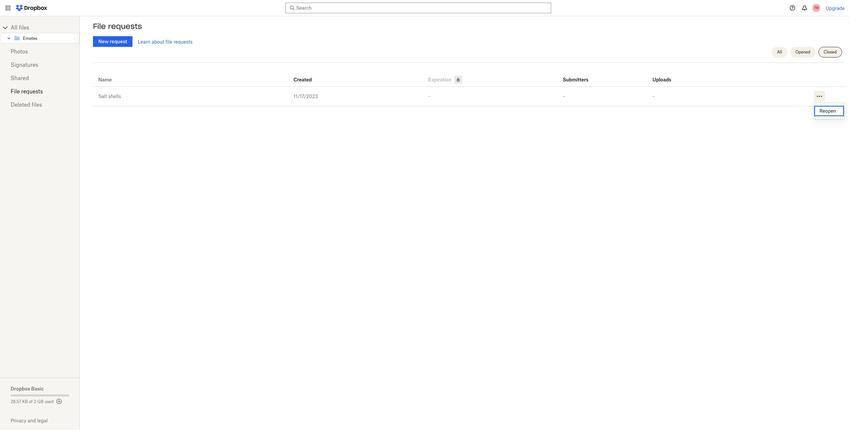 Task type: locate. For each thing, give the bounding box(es) containing it.
0 horizontal spatial file
[[11, 88, 20, 95]]

get more space image
[[55, 397, 63, 405]]

opened button
[[791, 47, 816, 57]]

1 vertical spatial requests
[[174, 39, 193, 44]]

closed button
[[819, 47, 843, 57]]

all left opened
[[778, 50, 783, 54]]

1 vertical spatial file requests
[[11, 88, 43, 95]]

file
[[166, 39, 172, 44]]

learn
[[138, 39, 150, 44]]

0 horizontal spatial file requests
[[11, 88, 43, 95]]

upgrade link
[[826, 5, 845, 11]]

1 horizontal spatial column header
[[653, 68, 680, 84]]

28.57 kb of 2 gb used
[[11, 399, 54, 404]]

file requests link
[[11, 85, 69, 98]]

row
[[93, 65, 845, 87], [93, 87, 845, 106]]

28.57
[[11, 399, 21, 404]]

legal
[[37, 418, 48, 423]]

1 row from the top
[[93, 65, 845, 87]]

2 column header from the left
[[653, 68, 680, 84]]

1 horizontal spatial requests
[[108, 22, 142, 31]]

files down 'file requests' 'link'
[[32, 101, 42, 108]]

all
[[11, 24, 17, 31], [778, 50, 783, 54]]

1 vertical spatial files
[[32, 101, 42, 108]]

requests right file on the top left of page
[[174, 39, 193, 44]]

photos link
[[11, 45, 69, 58]]

all for all files
[[11, 24, 17, 31]]

files inside all files link
[[19, 24, 29, 31]]

table containing name
[[93, 65, 845, 106]]

cell
[[738, 87, 774, 92], [774, 87, 809, 92]]

0 vertical spatial files
[[19, 24, 29, 31]]

3 - from the left
[[653, 93, 655, 99]]

dropbox basic
[[11, 386, 44, 391]]

requests up deleted files
[[21, 88, 43, 95]]

learn about file requests link
[[138, 39, 193, 44]]

deleted
[[11, 101, 30, 108]]

1 horizontal spatial all
[[778, 50, 783, 54]]

file inside 'link'
[[11, 88, 20, 95]]

file requests up deleted files
[[11, 88, 43, 95]]

files
[[19, 24, 29, 31], [32, 101, 42, 108]]

file
[[93, 22, 106, 31], [11, 88, 20, 95]]

1 horizontal spatial file requests
[[93, 22, 142, 31]]

dropbox logo - go to the homepage image
[[13, 3, 50, 13]]

pro trial element
[[452, 76, 463, 84]]

0 horizontal spatial -
[[429, 93, 430, 99]]

2 horizontal spatial -
[[653, 93, 655, 99]]

files up emotes
[[19, 24, 29, 31]]

learn about file requests
[[138, 39, 193, 44]]

2 vertical spatial requests
[[21, 88, 43, 95]]

0 vertical spatial file requests
[[93, 22, 142, 31]]

-
[[429, 93, 430, 99], [563, 93, 565, 99], [653, 93, 655, 99]]

closed
[[824, 50, 837, 54]]

requests up "learn"
[[108, 22, 142, 31]]

1 vertical spatial all
[[778, 50, 783, 54]]

0 vertical spatial file
[[93, 22, 106, 31]]

2 cell from the left
[[774, 87, 809, 92]]

file requests inside 'link'
[[11, 88, 43, 95]]

all inside all files link
[[11, 24, 17, 31]]

all files tree
[[1, 22, 80, 44]]

all inside all "button"
[[778, 50, 783, 54]]

2 row from the top
[[93, 87, 845, 106]]

0 vertical spatial all
[[11, 24, 17, 31]]

2 - from the left
[[563, 93, 565, 99]]

1 horizontal spatial -
[[563, 93, 565, 99]]

0 horizontal spatial requests
[[21, 88, 43, 95]]

privacy and legal
[[11, 418, 48, 423]]

1 horizontal spatial files
[[32, 101, 42, 108]]

more actions image
[[816, 92, 824, 100]]

file requests
[[93, 22, 142, 31], [11, 88, 43, 95]]

requests
[[108, 22, 142, 31], [174, 39, 193, 44], [21, 88, 43, 95]]

table
[[93, 65, 845, 106]]

kb
[[22, 399, 28, 404]]

0 vertical spatial requests
[[108, 22, 142, 31]]

all up photos
[[11, 24, 17, 31]]

of
[[29, 399, 33, 404]]

0 horizontal spatial all
[[11, 24, 17, 31]]

0 horizontal spatial column header
[[563, 68, 590, 84]]

all files
[[11, 24, 29, 31]]

salt shells
[[98, 93, 121, 99]]

column header
[[563, 68, 590, 84], [653, 68, 680, 84]]

files inside deleted files link
[[32, 101, 42, 108]]

emotes
[[23, 36, 37, 41]]

file requests up "learn"
[[93, 22, 142, 31]]

1 vertical spatial file
[[11, 88, 20, 95]]

0 horizontal spatial files
[[19, 24, 29, 31]]

2
[[34, 399, 36, 404]]

deleted files link
[[11, 98, 69, 111]]



Task type: vqa. For each thing, say whether or not it's contained in the screenshot.
requests
yes



Task type: describe. For each thing, give the bounding box(es) containing it.
shared
[[11, 75, 29, 81]]

1 column header from the left
[[563, 68, 590, 84]]

all for all
[[778, 50, 783, 54]]

deleted files
[[11, 101, 42, 108]]

created
[[294, 77, 312, 82]]

dropbox
[[11, 386, 30, 391]]

photos
[[11, 48, 28, 55]]

privacy and legal link
[[11, 418, 80, 423]]

all files link
[[11, 22, 80, 33]]

11/17/2023
[[294, 93, 318, 99]]

signatures link
[[11, 58, 69, 71]]

salt
[[98, 93, 107, 99]]

and
[[28, 418, 36, 423]]

files for all files
[[19, 24, 29, 31]]

1 - from the left
[[429, 93, 430, 99]]

created button
[[294, 76, 312, 84]]

1 horizontal spatial file
[[93, 22, 106, 31]]

shells
[[108, 93, 121, 99]]

requests inside 'file requests' 'link'
[[21, 88, 43, 95]]

signatures
[[11, 61, 38, 68]]

files for deleted files
[[32, 101, 42, 108]]

emotes link
[[14, 34, 73, 42]]

upgrade
[[826, 5, 845, 11]]

1 cell from the left
[[738, 87, 774, 92]]

global header element
[[0, 0, 851, 16]]

basic
[[31, 386, 44, 391]]

opened
[[796, 50, 811, 54]]

reopen
[[820, 108, 837, 114]]

all button
[[772, 47, 788, 57]]

gb
[[37, 399, 44, 404]]

about
[[152, 39, 164, 44]]

privacy
[[11, 418, 26, 423]]

used
[[45, 399, 54, 404]]

name
[[98, 77, 112, 82]]

row containing name
[[93, 65, 845, 87]]

row containing salt shells
[[93, 87, 845, 106]]

shared link
[[11, 71, 69, 85]]

2 horizontal spatial requests
[[174, 39, 193, 44]]



